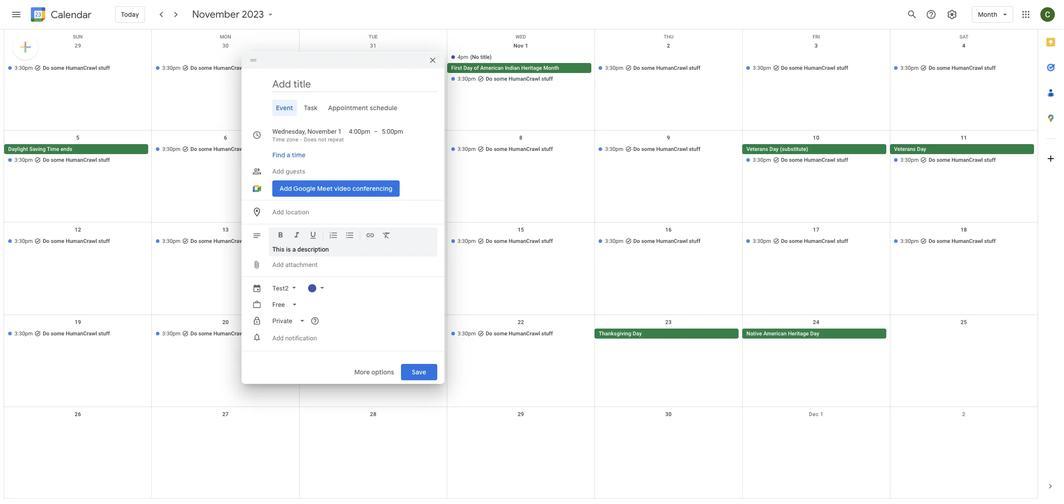 Task type: vqa. For each thing, say whether or not it's contained in the screenshot.
23 element
no



Task type: describe. For each thing, give the bounding box(es) containing it.
4:00pm – 5:00pm
[[349, 128, 403, 135]]

3
[[815, 43, 818, 49]]

tab list containing event
[[249, 100, 437, 116]]

do some humancrawl stuff down "8" at the left top of the page
[[486, 146, 553, 152]]

1 vertical spatial 1
[[338, 128, 342, 135]]

add attachment
[[272, 261, 318, 268]]

november 2023 button
[[188, 8, 279, 21]]

add for add attachment
[[272, 261, 284, 268]]

humancrawl down thu
[[657, 65, 688, 71]]

halloween button
[[300, 74, 444, 84]]

do some humancrawl stuff down 3
[[781, 65, 849, 71]]

add notification button
[[269, 327, 321, 349]]

today
[[121, 10, 139, 19]]

17
[[813, 227, 820, 233]]

daylight saving time ends button
[[4, 144, 148, 154]]

of
[[474, 65, 479, 71]]

do some humancrawl stuff down "first day of american indian heritage month" button
[[486, 76, 553, 82]]

election day button
[[300, 144, 444, 154]]

24
[[813, 319, 820, 325]]

cell containing daylight saving time ends
[[4, 144, 152, 166]]

find a time button
[[269, 147, 309, 163]]

do some humancrawl stuff down sun
[[43, 65, 110, 71]]

13
[[222, 227, 229, 233]]

numbered list image
[[329, 231, 338, 241]]

1 horizontal spatial american
[[764, 330, 787, 337]]

1 vertical spatial november
[[308, 128, 337, 135]]

november 2023
[[192, 8, 264, 21]]

humancrawl down 16
[[657, 238, 688, 245]]

3:30pm button
[[300, 328, 444, 338]]

7
[[372, 135, 375, 141]]

humancrawl down '4'
[[952, 65, 983, 71]]

native american heritage day button
[[743, 328, 887, 338]]

indian
[[505, 65, 520, 71]]

schedule
[[370, 104, 398, 112]]

does
[[304, 136, 317, 143]]

first day of american indian heritage month button
[[447, 63, 591, 73]]

grid containing 29
[[4, 29, 1038, 499]]

humancrawl down daylight saving time ends button
[[66, 157, 97, 163]]

thanksgiving day button
[[595, 328, 739, 338]]

thanksgiving day
[[599, 330, 642, 337]]

sun
[[73, 34, 83, 40]]

25
[[961, 319, 968, 325]]

ends
[[61, 146, 72, 152]]

veterans for veterans day
[[894, 146, 916, 152]]

row containing 12
[[4, 223, 1038, 315]]

halloween
[[304, 76, 329, 82]]

humancrawl down mon
[[213, 65, 245, 71]]

add attachment button
[[269, 257, 321, 273]]

do some humancrawl stuff down 9
[[634, 146, 701, 152]]

add guests
[[272, 168, 305, 175]]

day for veterans day
[[917, 146, 927, 152]]

do some humancrawl stuff down thu
[[634, 65, 701, 71]]

5:00pm
[[382, 128, 403, 135]]

do some humancrawl stuff down mon
[[191, 65, 258, 71]]

humancrawl down 13 at the left
[[213, 238, 245, 245]]

10
[[813, 135, 820, 141]]

humancrawl down 19
[[66, 330, 97, 337]]

do some humancrawl stuff down the 14
[[338, 238, 405, 245]]

native
[[747, 330, 762, 337]]

description
[[298, 246, 329, 253]]

do some humancrawl stuff down "6"
[[191, 146, 258, 152]]

calendar element
[[29, 5, 92, 25]]

native american heritage day
[[747, 330, 820, 337]]

wednesday,
[[272, 128, 306, 135]]

humancrawl down 22
[[509, 330, 540, 337]]

humancrawl down 15
[[509, 238, 540, 245]]

wednesday, november 1
[[272, 128, 342, 135]]

8
[[519, 135, 523, 141]]

task
[[304, 104, 318, 112]]

cell containing veterans day
[[890, 144, 1038, 166]]

election day
[[304, 146, 334, 152]]

do some humancrawl stuff down daylight saving time ends button
[[43, 157, 110, 163]]

appointment
[[328, 104, 369, 112]]

add guests button
[[269, 163, 437, 180]]

find
[[272, 151, 285, 159]]

4:00pm
[[349, 128, 370, 135]]

4
[[963, 43, 966, 49]]

thanksgiving
[[599, 330, 632, 337]]

american inside cell
[[480, 65, 504, 71]]

4pm (no title)
[[458, 54, 492, 60]]

Description text field
[[272, 246, 434, 253]]

0 vertical spatial 2
[[667, 43, 670, 49]]

do some humancrawl stuff down 13 at the left
[[191, 238, 258, 245]]

appointment schedule
[[328, 104, 398, 112]]

title)
[[481, 54, 492, 60]]

do some humancrawl stuff down 19
[[43, 330, 110, 337]]

first
[[451, 65, 462, 71]]

4pm
[[458, 54, 469, 60]]

support image
[[926, 9, 937, 20]]

18
[[961, 227, 968, 233]]

insert link image
[[366, 231, 375, 241]]

to element
[[374, 127, 378, 136]]

1 horizontal spatial 2
[[963, 411, 966, 417]]

mon
[[220, 34, 231, 40]]

1 vertical spatial a
[[293, 246, 296, 253]]

do some humancrawl stuff down 22
[[486, 330, 553, 337]]

bulleted list image
[[345, 231, 355, 241]]

2023
[[242, 8, 264, 21]]

task button
[[300, 100, 321, 116]]

time inside button
[[47, 146, 59, 152]]

day for thanksgiving day
[[633, 330, 642, 337]]

do inside button
[[312, 65, 318, 71]]

event
[[276, 104, 293, 112]]

20
[[222, 319, 229, 325]]

28
[[370, 411, 377, 417]]

test2
[[272, 285, 289, 292]]

do some humancrawl stuff down the 17
[[781, 238, 849, 245]]

(substitute)
[[780, 146, 809, 152]]

formatting options toolbar
[[269, 228, 437, 247]]

time
[[292, 151, 306, 159]]

1 horizontal spatial heritage
[[788, 330, 809, 337]]

add notification
[[272, 335, 317, 342]]

do some humancrawl stuff down 16
[[634, 238, 701, 245]]

settings menu image
[[947, 9, 958, 20]]

humancrawl down 18
[[952, 238, 983, 245]]

cell containing veterans day (substitute)
[[743, 144, 890, 166]]

do some humancrawl stuff inside button
[[312, 65, 379, 71]]

16
[[666, 227, 672, 233]]

humancrawl down "6"
[[213, 146, 245, 152]]

day for veterans day (substitute)
[[770, 146, 779, 152]]

repeat
[[328, 136, 344, 143]]

row containing 5
[[4, 131, 1038, 223]]



Task type: locate. For each thing, give the bounding box(es) containing it.
humancrawl down "first day of american indian heritage month" button
[[509, 76, 540, 82]]

american right native
[[764, 330, 787, 337]]

guests
[[286, 168, 305, 175]]

1 vertical spatial 2
[[963, 411, 966, 417]]

3 row from the top
[[4, 131, 1038, 223]]

1 for nov 1
[[525, 43, 528, 49]]

1 horizontal spatial tab list
[[1039, 29, 1064, 474]]

wed
[[516, 34, 526, 40]]

15
[[518, 227, 524, 233]]

2 row from the top
[[4, 39, 1038, 131]]

1 for dec 1
[[821, 411, 824, 417]]

12
[[75, 227, 81, 233]]

do some humancrawl stuff down 18
[[929, 238, 996, 245]]

nov
[[514, 43, 524, 49]]

1 horizontal spatial veterans
[[894, 146, 916, 152]]

31
[[370, 43, 377, 49]]

1 vertical spatial heritage
[[788, 330, 809, 337]]

veterans for veterans day (substitute)
[[747, 146, 768, 152]]

0 vertical spatial 1
[[525, 43, 528, 49]]

add for add location
[[272, 209, 284, 216]]

0 horizontal spatial 1
[[338, 128, 342, 135]]

1 row from the top
[[4, 29, 1038, 40]]

0 vertical spatial american
[[480, 65, 504, 71]]

19
[[75, 319, 81, 325]]

dec
[[809, 411, 819, 417]]

do some humancrawl stuff down 12
[[43, 238, 110, 245]]

month inside button
[[544, 65, 559, 71]]

does not repeat
[[304, 136, 344, 143]]

month
[[978, 10, 998, 19], [544, 65, 559, 71]]

humancrawl down the 17
[[804, 238, 836, 245]]

3:30pm inside button
[[310, 330, 328, 337]]

zone
[[287, 136, 299, 143]]

this is a description
[[272, 246, 329, 253]]

add down find
[[272, 168, 284, 175]]

row containing sun
[[4, 29, 1038, 40]]

nov 1
[[514, 43, 528, 49]]

heritage
[[521, 65, 542, 71], [788, 330, 809, 337]]

humancrawl down veterans day (substitute) button
[[804, 157, 836, 163]]

0 vertical spatial month
[[978, 10, 998, 19]]

2
[[667, 43, 670, 49], [963, 411, 966, 417]]

heritage right indian
[[521, 65, 542, 71]]

0 vertical spatial 30
[[222, 43, 229, 49]]

1 vertical spatial american
[[764, 330, 787, 337]]

a right is
[[293, 246, 296, 253]]

a right find
[[287, 151, 290, 159]]

23
[[666, 319, 672, 325]]

day inside 'button'
[[917, 146, 927, 152]]

1 vertical spatial time
[[47, 146, 59, 152]]

0 horizontal spatial 29
[[75, 43, 81, 49]]

thu
[[664, 34, 674, 40]]

4 row from the top
[[4, 223, 1038, 315]]

veterans day
[[894, 146, 927, 152]]

row containing 19
[[4, 315, 1038, 407]]

italic image
[[292, 231, 301, 241]]

6
[[224, 135, 227, 141]]

event button
[[272, 100, 297, 116]]

heritage inside cell
[[521, 65, 542, 71]]

0 horizontal spatial november
[[192, 8, 240, 21]]

1 veterans from the left
[[747, 146, 768, 152]]

add down the this
[[272, 261, 284, 268]]

27
[[222, 411, 229, 417]]

some
[[51, 65, 64, 71], [199, 65, 212, 71], [320, 65, 333, 71], [642, 65, 655, 71], [789, 65, 803, 71], [937, 65, 951, 71], [494, 76, 508, 82], [199, 146, 212, 152], [494, 146, 508, 152], [642, 146, 655, 152], [51, 157, 64, 163], [789, 157, 803, 163], [937, 157, 951, 163], [51, 238, 64, 245], [199, 238, 212, 245], [346, 238, 360, 245], [494, 238, 508, 245], [642, 238, 655, 245], [789, 238, 803, 245], [937, 238, 951, 245], [51, 330, 64, 337], [199, 330, 212, 337], [494, 330, 508, 337]]

day
[[464, 65, 473, 71], [324, 146, 334, 152], [770, 146, 779, 152], [917, 146, 927, 152], [633, 330, 642, 337], [811, 330, 820, 337]]

2 horizontal spatial 1
[[821, 411, 824, 417]]

some inside button
[[320, 65, 333, 71]]

0 vertical spatial 29
[[75, 43, 81, 49]]

26
[[75, 411, 81, 417]]

sat
[[960, 34, 969, 40]]

1 right nov
[[525, 43, 528, 49]]

1 vertical spatial 30
[[666, 411, 672, 417]]

1 horizontal spatial time
[[272, 136, 285, 143]]

3:30pm
[[15, 65, 33, 71], [162, 65, 181, 71], [605, 65, 624, 71], [753, 65, 771, 71], [901, 65, 919, 71], [458, 76, 476, 82], [162, 146, 181, 152], [458, 146, 476, 152], [605, 146, 624, 152], [15, 157, 33, 163], [753, 157, 771, 163], [901, 157, 919, 163], [15, 238, 33, 245], [162, 238, 181, 245], [310, 238, 328, 245], [458, 238, 476, 245], [605, 238, 624, 245], [753, 238, 771, 245], [901, 238, 919, 245], [15, 330, 33, 337], [162, 330, 181, 337], [310, 330, 328, 337], [458, 330, 476, 337]]

add for add guests
[[272, 168, 284, 175]]

election day cell
[[300, 144, 447, 166]]

november up "not"
[[308, 128, 337, 135]]

0 vertical spatial heritage
[[521, 65, 542, 71]]

humancrawl down sun
[[66, 65, 97, 71]]

find a time
[[272, 151, 306, 159]]

day inside cell
[[324, 146, 334, 152]]

do some humancrawl stuff down 20
[[191, 330, 258, 337]]

cell down 10
[[743, 144, 890, 166]]

do some humancrawl stuff down veterans day (substitute) button
[[781, 157, 849, 163]]

2 add from the top
[[272, 209, 284, 216]]

row containing 26
[[4, 407, 1038, 499]]

1 up repeat
[[338, 128, 342, 135]]

do some humancrawl stuff button
[[300, 63, 444, 73]]

0 horizontal spatial a
[[287, 151, 290, 159]]

cell containing do some humancrawl stuff
[[300, 52, 447, 85]]

fri
[[813, 34, 820, 40]]

do some humancrawl stuff down veterans day 'button'
[[929, 157, 996, 163]]

humancrawl down 20
[[213, 330, 245, 337]]

veterans inside button
[[747, 146, 768, 152]]

time
[[272, 136, 285, 143], [47, 146, 59, 152]]

main drawer image
[[11, 9, 22, 20]]

0 horizontal spatial american
[[480, 65, 504, 71]]

november up mon
[[192, 8, 240, 21]]

time left ends
[[47, 146, 59, 152]]

1 horizontal spatial 29
[[518, 411, 524, 417]]

5
[[76, 135, 80, 141]]

do some humancrawl stuff up add title text field
[[312, 65, 379, 71]]

bold image
[[276, 231, 285, 241]]

this
[[272, 246, 285, 253]]

veterans day (substitute) button
[[743, 144, 887, 154]]

american down title)
[[480, 65, 504, 71]]

veterans
[[747, 146, 768, 152], [894, 146, 916, 152]]

do some humancrawl stuff down 15
[[486, 238, 553, 245]]

cell down 11
[[890, 144, 1038, 166]]

humancrawl down 12
[[66, 238, 97, 245]]

do some humancrawl stuff down '4'
[[929, 65, 996, 71]]

0 horizontal spatial 2
[[667, 43, 670, 49]]

calendar
[[51, 8, 92, 21]]

0 horizontal spatial 30
[[222, 43, 229, 49]]

1
[[525, 43, 528, 49], [338, 128, 342, 135], [821, 411, 824, 417]]

humancrawl down "8" at the left top of the page
[[509, 146, 540, 152]]

cell down 25
[[890, 328, 1038, 339]]

cell down nov 1
[[447, 52, 595, 85]]

add left location at the left top
[[272, 209, 284, 216]]

0 horizontal spatial time
[[47, 146, 59, 152]]

stuff inside button
[[367, 65, 379, 71]]

2 vertical spatial 1
[[821, 411, 824, 417]]

veterans day button
[[890, 144, 1035, 154]]

14
[[370, 227, 377, 233]]

1 vertical spatial 29
[[518, 411, 524, 417]]

add location button
[[269, 204, 437, 220]]

day for election day
[[324, 146, 334, 152]]

notification
[[285, 335, 317, 342]]

0 vertical spatial november
[[192, 8, 240, 21]]

0 vertical spatial time
[[272, 136, 285, 143]]

appointment schedule button
[[325, 100, 401, 116]]

4 add from the top
[[272, 335, 284, 342]]

american
[[480, 65, 504, 71], [764, 330, 787, 337]]

cell down 5
[[4, 144, 152, 166]]

month right settings menu icon
[[978, 10, 998, 19]]

1 horizontal spatial november
[[308, 128, 337, 135]]

month right indian
[[544, 65, 559, 71]]

humancrawl inside button
[[335, 65, 366, 71]]

0 horizontal spatial heritage
[[521, 65, 542, 71]]

attachment
[[285, 261, 318, 268]]

0 horizontal spatial veterans
[[747, 146, 768, 152]]

first day of american indian heritage month
[[451, 65, 559, 71]]

Add title text field
[[272, 78, 437, 91]]

time zone
[[272, 136, 299, 143]]

dec 1
[[809, 411, 824, 417]]

(no
[[470, 54, 479, 60]]

heritage right native
[[788, 330, 809, 337]]

6 row from the top
[[4, 407, 1038, 499]]

stuff
[[98, 65, 110, 71], [246, 65, 258, 71], [367, 65, 379, 71], [689, 65, 701, 71], [837, 65, 849, 71], [985, 65, 996, 71], [542, 76, 553, 82], [246, 146, 258, 152], [542, 146, 553, 152], [689, 146, 701, 152], [98, 157, 110, 163], [837, 157, 849, 163], [985, 157, 996, 163], [98, 238, 110, 245], [246, 238, 258, 245], [394, 238, 405, 245], [542, 238, 553, 245], [689, 238, 701, 245], [837, 238, 849, 245], [985, 238, 996, 245], [98, 330, 110, 337], [246, 330, 258, 337], [542, 330, 553, 337]]

1 right dec
[[821, 411, 824, 417]]

5 row from the top
[[4, 315, 1038, 407]]

29
[[75, 43, 81, 49], [518, 411, 524, 417]]

11
[[961, 135, 968, 141]]

row containing 29
[[4, 39, 1038, 131]]

humancrawl up add title text field
[[335, 65, 366, 71]]

add for add notification
[[272, 335, 284, 342]]

1 horizontal spatial 1
[[525, 43, 528, 49]]

november
[[192, 8, 240, 21], [308, 128, 337, 135]]

is
[[286, 246, 291, 253]]

veterans day (substitute)
[[747, 146, 809, 152]]

30
[[222, 43, 229, 49], [666, 411, 672, 417]]

tab list
[[1039, 29, 1064, 474], [249, 100, 437, 116]]

time down wednesday,
[[272, 136, 285, 143]]

do
[[43, 65, 49, 71], [191, 65, 197, 71], [312, 65, 318, 71], [634, 65, 640, 71], [781, 65, 788, 71], [929, 65, 936, 71], [486, 76, 493, 82], [191, 146, 197, 152], [486, 146, 493, 152], [634, 146, 640, 152], [43, 157, 49, 163], [781, 157, 788, 163], [929, 157, 936, 163], [43, 238, 49, 245], [191, 238, 197, 245], [338, 238, 345, 245], [486, 238, 493, 245], [634, 238, 640, 245], [781, 238, 788, 245], [929, 238, 936, 245], [43, 330, 49, 337], [191, 330, 197, 337], [486, 330, 493, 337]]

election
[[304, 146, 323, 152]]

day for first day of american indian heritage month
[[464, 65, 473, 71]]

veterans inside 'button'
[[894, 146, 916, 152]]

3 add from the top
[[272, 261, 284, 268]]

cell
[[300, 52, 447, 85], [447, 52, 595, 85], [4, 144, 152, 166], [743, 144, 890, 166], [890, 144, 1038, 166], [890, 328, 1038, 339]]

1 add from the top
[[272, 168, 284, 175]]

2 veterans from the left
[[894, 146, 916, 152]]

1 vertical spatial month
[[544, 65, 559, 71]]

a
[[287, 151, 290, 159], [293, 246, 296, 253]]

day inside button
[[770, 146, 779, 152]]

add left notification
[[272, 335, 284, 342]]

underline image
[[309, 231, 318, 241]]

22
[[518, 319, 524, 325]]

0 vertical spatial a
[[287, 151, 290, 159]]

humancrawl down the 14
[[361, 238, 392, 245]]

saving
[[29, 146, 46, 152]]

1 horizontal spatial month
[[978, 10, 998, 19]]

cell containing 4pm
[[447, 52, 595, 85]]

month inside popup button
[[978, 10, 998, 19]]

humancrawl down veterans day 'button'
[[952, 157, 983, 163]]

remove formatting image
[[382, 231, 391, 241]]

cell down 31
[[300, 52, 447, 85]]

row
[[4, 29, 1038, 40], [4, 39, 1038, 131], [4, 131, 1038, 223], [4, 223, 1038, 315], [4, 315, 1038, 407], [4, 407, 1038, 499]]

not
[[318, 136, 327, 143]]

grid
[[4, 29, 1038, 499]]

add
[[272, 168, 284, 175], [272, 209, 284, 216], [272, 261, 284, 268], [272, 335, 284, 342]]

humancrawl down 3
[[804, 65, 836, 71]]

calendar heading
[[49, 8, 92, 21]]

humancrawl down 9
[[657, 146, 688, 152]]

0 horizontal spatial month
[[544, 65, 559, 71]]

a inside find a time button
[[287, 151, 290, 159]]

1 horizontal spatial 30
[[666, 411, 672, 417]]

daylight saving time ends
[[8, 146, 72, 152]]

0 horizontal spatial tab list
[[249, 100, 437, 116]]

1 horizontal spatial a
[[293, 246, 296, 253]]

today button
[[115, 4, 145, 25]]

None field
[[269, 296, 305, 313], [269, 313, 312, 329], [269, 296, 305, 313], [269, 313, 312, 329]]

month button
[[972, 4, 1014, 25]]



